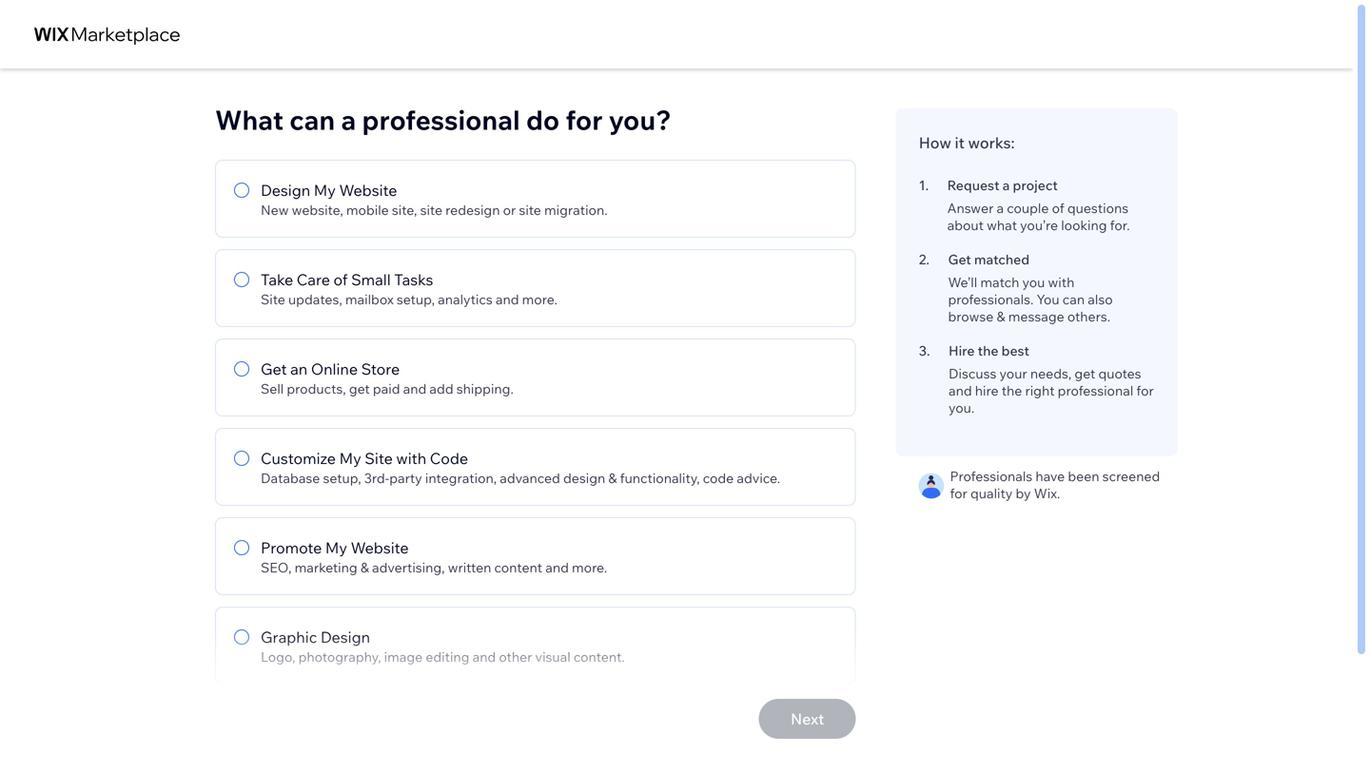 Task type: vqa. For each thing, say whether or not it's contained in the screenshot.
photography,
yes



Task type: describe. For each thing, give the bounding box(es) containing it.
& inside promote my website seo, marketing & advertising, written content and more.
[[360, 559, 369, 576]]

new
[[261, 202, 289, 218]]

0 vertical spatial a
[[341, 103, 356, 137]]

code
[[703, 470, 734, 487]]

get for get matched
[[948, 251, 971, 268]]

works:
[[968, 133, 1015, 152]]

take
[[261, 270, 293, 289]]

with inside customize my site with code database setup, 3rd-party integration, advanced design & functionality, code advice.
[[396, 449, 426, 468]]

matched
[[974, 251, 1030, 268]]

3 .
[[919, 343, 930, 359]]

get for get an online store
[[261, 360, 287, 379]]

setup, inside take care of small tasks site updates, mailbox setup, analytics and more.
[[397, 291, 435, 308]]

an
[[290, 360, 308, 379]]

0 horizontal spatial the
[[978, 343, 999, 359]]

answer
[[947, 200, 994, 216]]

promote my website seo, marketing & advertising, written content and more.
[[261, 539, 607, 576]]

& inside get matched we'll match you with professionals. you can also browse & message others.
[[997, 308, 1005, 325]]

right
[[1025, 382, 1055, 399]]

design
[[563, 470, 605, 487]]

what
[[215, 103, 284, 137]]

redesign
[[445, 202, 500, 218]]

get for online
[[349, 381, 370, 397]]

graphic
[[261, 628, 317, 647]]

photography,
[[298, 649, 381, 666]]

content
[[494, 559, 542, 576]]

have
[[1036, 468, 1065, 485]]

3
[[919, 343, 927, 359]]

online
[[311, 360, 358, 379]]

add
[[430, 381, 454, 397]]

small
[[351, 270, 391, 289]]

other
[[499, 649, 532, 666]]

been
[[1068, 468, 1099, 485]]

or
[[503, 202, 516, 218]]

hire
[[949, 343, 975, 359]]

code
[[430, 449, 468, 468]]

what can a professional do for you?
[[215, 103, 671, 137]]

advertising,
[[372, 559, 445, 576]]

party
[[389, 470, 422, 487]]

design my website new website, mobile site, site redesign or site migration.
[[261, 181, 608, 218]]

project
[[1013, 177, 1058, 194]]

0 horizontal spatial for
[[566, 103, 603, 137]]

functionality,
[[620, 470, 700, 487]]

more. inside promote my website seo, marketing & advertising, written content and more.
[[572, 559, 607, 576]]

visual
[[535, 649, 571, 666]]

site,
[[392, 202, 417, 218]]

customize my site with code database setup, 3rd-party integration, advanced design & functionality, code advice.
[[261, 449, 780, 487]]

questions
[[1067, 200, 1129, 216]]

about
[[947, 217, 984, 234]]

mailbox
[[345, 291, 394, 308]]

professionals.
[[948, 291, 1034, 308]]

seo,
[[261, 559, 292, 576]]

of inside take care of small tasks site updates, mailbox setup, analytics and more.
[[334, 270, 348, 289]]

sell
[[261, 381, 284, 397]]

your
[[1000, 365, 1027, 382]]

paid
[[373, 381, 400, 397]]

content.
[[574, 649, 625, 666]]

1 .
[[919, 177, 929, 194]]

of inside request a project answer a couple of questions about what you're looking for.
[[1052, 200, 1064, 216]]

promote
[[261, 539, 322, 558]]

store
[[361, 360, 400, 379]]

get for best
[[1075, 365, 1095, 382]]

also
[[1088, 291, 1113, 308]]

quotes
[[1098, 365, 1141, 382]]

professionals
[[950, 468, 1033, 485]]

3rd-
[[364, 470, 389, 487]]

request a project answer a couple of questions about what you're looking for.
[[947, 177, 1130, 234]]

advice.
[[737, 470, 780, 487]]

marketing
[[295, 559, 357, 576]]

editing
[[426, 649, 469, 666]]

and inside promote my website seo, marketing & advertising, written content and more.
[[545, 559, 569, 576]]

with inside get matched we'll match you with professionals. you can also browse & message others.
[[1048, 274, 1075, 291]]

you.
[[949, 400, 975, 416]]

. for 2
[[926, 251, 930, 268]]

website,
[[292, 202, 343, 218]]

. for 1
[[925, 177, 929, 194]]

customize
[[261, 449, 336, 468]]

request
[[947, 177, 1000, 194]]

message
[[1008, 308, 1064, 325]]

0 horizontal spatial professional
[[362, 103, 520, 137]]

database
[[261, 470, 320, 487]]

and inside hire the best discuss your needs, get quotes and hire the right professional for you.
[[949, 382, 972, 399]]

design inside design my website new website, mobile site, site redesign or site migration.
[[261, 181, 310, 200]]

we'll
[[948, 274, 977, 291]]

design inside graphic design logo, photography, image editing and other visual content.
[[321, 628, 370, 647]]

shipping.
[[456, 381, 514, 397]]

you
[[1022, 274, 1045, 291]]

for inside hire the best discuss your needs, get quotes and hire the right professional for you.
[[1136, 382, 1154, 399]]



Task type: locate. For each thing, give the bounding box(es) containing it.
&
[[997, 308, 1005, 325], [608, 470, 617, 487], [360, 559, 369, 576]]

the right hire
[[978, 343, 999, 359]]

1 vertical spatial setup,
[[323, 470, 361, 487]]

0 vertical spatial with
[[1048, 274, 1075, 291]]

. for 3
[[927, 343, 930, 359]]

for right do
[[566, 103, 603, 137]]

what
[[987, 217, 1017, 234]]

the down "your"
[[1002, 382, 1022, 399]]

professionals have been screened for quality by wix.
[[950, 468, 1160, 502]]

of up you're
[[1052, 200, 1064, 216]]

my right customize
[[339, 449, 361, 468]]

integration,
[[425, 470, 497, 487]]

mobile
[[346, 202, 389, 218]]

website for design my website
[[339, 181, 397, 200]]

design up photography,
[[321, 628, 370, 647]]

my for promote
[[325, 539, 347, 558]]

1 vertical spatial with
[[396, 449, 426, 468]]

1 horizontal spatial with
[[1048, 274, 1075, 291]]

0 vertical spatial more.
[[522, 291, 557, 308]]

browse
[[948, 308, 994, 325]]

professional down quotes
[[1058, 382, 1133, 399]]

and inside take care of small tasks site updates, mailbox setup, analytics and more.
[[496, 291, 519, 308]]

2 vertical spatial my
[[325, 539, 347, 558]]

of right care
[[334, 270, 348, 289]]

& down 'professionals.'
[[997, 308, 1005, 325]]

site inside take care of small tasks site updates, mailbox setup, analytics and more.
[[261, 291, 285, 308]]

get
[[948, 251, 971, 268], [261, 360, 287, 379]]

1 horizontal spatial get
[[1075, 365, 1095, 382]]

get up sell
[[261, 360, 287, 379]]

1 horizontal spatial for
[[950, 485, 967, 502]]

get inside hire the best discuss your needs, get quotes and hire the right professional for you.
[[1075, 365, 1095, 382]]

1 horizontal spatial site
[[365, 449, 393, 468]]

1 vertical spatial more.
[[572, 559, 607, 576]]

2 horizontal spatial &
[[997, 308, 1005, 325]]

it
[[955, 133, 965, 152]]

1 horizontal spatial professional
[[1058, 382, 1133, 399]]

0 horizontal spatial setup,
[[323, 470, 361, 487]]

get inside get matched we'll match you with professionals. you can also browse & message others.
[[948, 251, 971, 268]]

more. inside take care of small tasks site updates, mailbox setup, analytics and more.
[[522, 291, 557, 308]]

site
[[261, 291, 285, 308], [365, 449, 393, 468]]

1 vertical spatial get
[[261, 360, 287, 379]]

logo,
[[261, 649, 295, 666]]

option group
[[215, 160, 856, 685]]

with up you
[[1048, 274, 1075, 291]]

a up mobile
[[341, 103, 356, 137]]

with up party
[[396, 449, 426, 468]]

2 vertical spatial .
[[927, 343, 930, 359]]

and right analytics
[[496, 291, 519, 308]]

0 horizontal spatial with
[[396, 449, 426, 468]]

.
[[925, 177, 929, 194], [926, 251, 930, 268], [927, 343, 930, 359]]

more. right analytics
[[522, 291, 557, 308]]

how it works:
[[919, 133, 1015, 152]]

my up the website,
[[314, 181, 336, 200]]

0 horizontal spatial site
[[261, 291, 285, 308]]

1 horizontal spatial setup,
[[397, 291, 435, 308]]

1 vertical spatial site
[[365, 449, 393, 468]]

1 vertical spatial of
[[334, 270, 348, 289]]

can inside get matched we'll match you with professionals. you can also browse & message others.
[[1063, 291, 1085, 308]]

you?
[[609, 103, 671, 137]]

get inside get an online store sell products, get paid and add shipping.
[[261, 360, 287, 379]]

0 vertical spatial professional
[[362, 103, 520, 137]]

0 horizontal spatial design
[[261, 181, 310, 200]]

0 horizontal spatial site
[[420, 202, 442, 218]]

1 vertical spatial my
[[339, 449, 361, 468]]

more. right content
[[572, 559, 607, 576]]

2 site from the left
[[519, 202, 541, 218]]

1 vertical spatial design
[[321, 628, 370, 647]]

design up new
[[261, 181, 310, 200]]

0 vertical spatial .
[[925, 177, 929, 194]]

for.
[[1110, 217, 1130, 234]]

1 vertical spatial for
[[1136, 382, 1154, 399]]

0 horizontal spatial more.
[[522, 291, 557, 308]]

products,
[[287, 381, 346, 397]]

for
[[566, 103, 603, 137], [1136, 382, 1154, 399], [950, 485, 967, 502]]

and inside get an online store sell products, get paid and add shipping.
[[403, 381, 427, 397]]

0 vertical spatial website
[[339, 181, 397, 200]]

analytics
[[438, 291, 493, 308]]

website for promote my website
[[351, 539, 409, 558]]

website inside design my website new website, mobile site, site redesign or site migration.
[[339, 181, 397, 200]]

0 horizontal spatial &
[[360, 559, 369, 576]]

my for design
[[314, 181, 336, 200]]

1 horizontal spatial of
[[1052, 200, 1064, 216]]

1 vertical spatial a
[[1003, 177, 1010, 194]]

get inside get an online store sell products, get paid and add shipping.
[[349, 381, 370, 397]]

1 site from the left
[[420, 202, 442, 218]]

how
[[919, 133, 951, 152]]

option group containing design my website
[[215, 160, 856, 685]]

get up we'll
[[948, 251, 971, 268]]

updates,
[[288, 291, 342, 308]]

get right needs,
[[1075, 365, 1095, 382]]

wix.
[[1034, 485, 1060, 502]]

professional
[[362, 103, 520, 137], [1058, 382, 1133, 399]]

1 vertical spatial &
[[608, 470, 617, 487]]

of
[[1052, 200, 1064, 216], [334, 270, 348, 289]]

1 vertical spatial website
[[351, 539, 409, 558]]

0 vertical spatial site
[[261, 291, 285, 308]]

1 horizontal spatial design
[[321, 628, 370, 647]]

2 vertical spatial for
[[950, 485, 967, 502]]

0 vertical spatial of
[[1052, 200, 1064, 216]]

0 horizontal spatial of
[[334, 270, 348, 289]]

0 horizontal spatial can
[[290, 103, 335, 137]]

and up you.
[[949, 382, 972, 399]]

1 horizontal spatial more.
[[572, 559, 607, 576]]

site down take
[[261, 291, 285, 308]]

1 horizontal spatial can
[[1063, 291, 1085, 308]]

a
[[341, 103, 356, 137], [1003, 177, 1010, 194], [997, 200, 1004, 216]]

you're
[[1020, 217, 1058, 234]]

screened
[[1102, 468, 1160, 485]]

get matched we'll match you with professionals. you can also browse & message others.
[[948, 251, 1113, 325]]

0 vertical spatial my
[[314, 181, 336, 200]]

by
[[1016, 485, 1031, 502]]

1 horizontal spatial site
[[519, 202, 541, 218]]

0 vertical spatial get
[[948, 251, 971, 268]]

my
[[314, 181, 336, 200], [339, 449, 361, 468], [325, 539, 347, 558]]

image
[[384, 649, 423, 666]]

site
[[420, 202, 442, 218], [519, 202, 541, 218]]

2 vertical spatial a
[[997, 200, 1004, 216]]

0 vertical spatial &
[[997, 308, 1005, 325]]

take care of small tasks site updates, mailbox setup, analytics and more.
[[261, 270, 557, 308]]

advanced
[[500, 470, 560, 487]]

others.
[[1067, 308, 1110, 325]]

setup,
[[397, 291, 435, 308], [323, 470, 361, 487]]

match
[[980, 274, 1019, 291]]

needs,
[[1030, 365, 1072, 382]]

the
[[978, 343, 999, 359], [1002, 382, 1022, 399]]

and
[[496, 291, 519, 308], [403, 381, 427, 397], [949, 382, 972, 399], [545, 559, 569, 576], [472, 649, 496, 666]]

can up others.
[[1063, 291, 1085, 308]]

my inside promote my website seo, marketing & advertising, written content and more.
[[325, 539, 347, 558]]

setup, down tasks
[[397, 291, 435, 308]]

hire the best discuss your needs, get quotes and hire the right professional for you.
[[949, 343, 1154, 416]]

0 horizontal spatial get
[[261, 360, 287, 379]]

discuss
[[949, 365, 997, 382]]

& right design on the left of page
[[608, 470, 617, 487]]

a left project
[[1003, 177, 1010, 194]]

1 horizontal spatial get
[[948, 251, 971, 268]]

1 vertical spatial can
[[1063, 291, 1085, 308]]

with
[[1048, 274, 1075, 291], [396, 449, 426, 468]]

2 .
[[919, 251, 930, 268]]

my inside design my website new website, mobile site, site redesign or site migration.
[[314, 181, 336, 200]]

0 vertical spatial setup,
[[397, 291, 435, 308]]

professional up design my website new website, mobile site, site redesign or site migration.
[[362, 103, 520, 137]]

get an online store sell products, get paid and add shipping.
[[261, 360, 514, 397]]

0 vertical spatial design
[[261, 181, 310, 200]]

0 vertical spatial can
[[290, 103, 335, 137]]

written
[[448, 559, 491, 576]]

for inside professionals have been screened for quality by wix.
[[950, 485, 967, 502]]

0 horizontal spatial get
[[349, 381, 370, 397]]

1
[[919, 177, 925, 194]]

setup, left 3rd-
[[323, 470, 361, 487]]

hire
[[975, 382, 999, 399]]

& inside customize my site with code database setup, 3rd-party integration, advanced design & functionality, code advice.
[[608, 470, 617, 487]]

for left quality
[[950, 485, 967, 502]]

my up marketing
[[325, 539, 347, 558]]

get left paid
[[349, 381, 370, 397]]

site right or
[[519, 202, 541, 218]]

my for customize
[[339, 449, 361, 468]]

0 vertical spatial the
[[978, 343, 999, 359]]

2
[[919, 251, 926, 268]]

looking
[[1061, 217, 1107, 234]]

1 vertical spatial .
[[926, 251, 930, 268]]

can right what
[[290, 103, 335, 137]]

website up advertising,
[[351, 539, 409, 558]]

2 vertical spatial &
[[360, 559, 369, 576]]

more.
[[522, 291, 557, 308], [572, 559, 607, 576]]

and right content
[[545, 559, 569, 576]]

2 horizontal spatial for
[[1136, 382, 1154, 399]]

a up what
[[997, 200, 1004, 216]]

1 vertical spatial professional
[[1058, 382, 1133, 399]]

and inside graphic design logo, photography, image editing and other visual content.
[[472, 649, 496, 666]]

care
[[297, 270, 330, 289]]

site up 3rd-
[[365, 449, 393, 468]]

0 vertical spatial for
[[566, 103, 603, 137]]

1 horizontal spatial the
[[1002, 382, 1022, 399]]

1 horizontal spatial &
[[608, 470, 617, 487]]

1 vertical spatial the
[[1002, 382, 1022, 399]]

couple
[[1007, 200, 1049, 216]]

get
[[1075, 365, 1095, 382], [349, 381, 370, 397]]

for down quotes
[[1136, 382, 1154, 399]]

and left add
[[403, 381, 427, 397]]

setup, inside customize my site with code database setup, 3rd-party integration, advanced design & functionality, code advice.
[[323, 470, 361, 487]]

migration.
[[544, 202, 608, 218]]

site right site,
[[420, 202, 442, 218]]

my inside customize my site with code database setup, 3rd-party integration, advanced design & functionality, code advice.
[[339, 449, 361, 468]]

tasks
[[394, 270, 433, 289]]

& right marketing
[[360, 559, 369, 576]]

site inside customize my site with code database setup, 3rd-party integration, advanced design & functionality, code advice.
[[365, 449, 393, 468]]

you
[[1037, 291, 1060, 308]]

quality
[[970, 485, 1013, 502]]

website up mobile
[[339, 181, 397, 200]]

and left other
[[472, 649, 496, 666]]

best
[[1002, 343, 1030, 359]]

website inside promote my website seo, marketing & advertising, written content and more.
[[351, 539, 409, 558]]

professional inside hire the best discuss your needs, get quotes and hire the right professional for you.
[[1058, 382, 1133, 399]]



